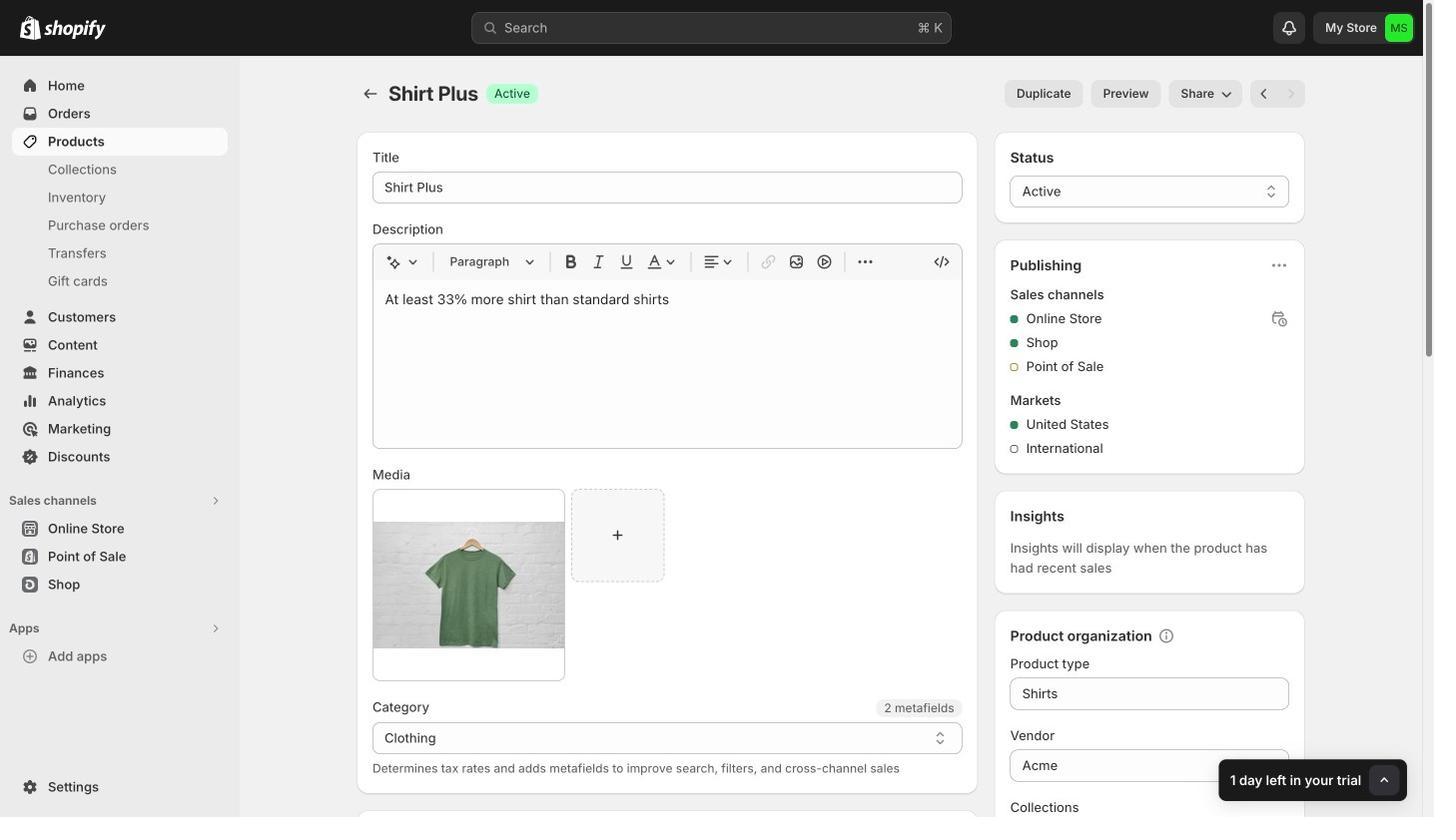 Task type: locate. For each thing, give the bounding box(es) containing it.
0 horizontal spatial shopify image
[[20, 16, 41, 40]]

shopify image
[[20, 16, 41, 40], [44, 20, 106, 40]]

Short sleeve t-shirt text field
[[373, 172, 962, 204]]

None text field
[[373, 723, 962, 755], [1010, 751, 1289, 783], [373, 723, 962, 755], [1010, 751, 1289, 783]]



Task type: describe. For each thing, give the bounding box(es) containing it.
1 horizontal spatial shopify image
[[44, 20, 106, 40]]

my store image
[[1385, 14, 1413, 42]]

next image
[[1281, 84, 1301, 104]]



Task type: vqa. For each thing, say whether or not it's contained in the screenshot.
 text field
no



